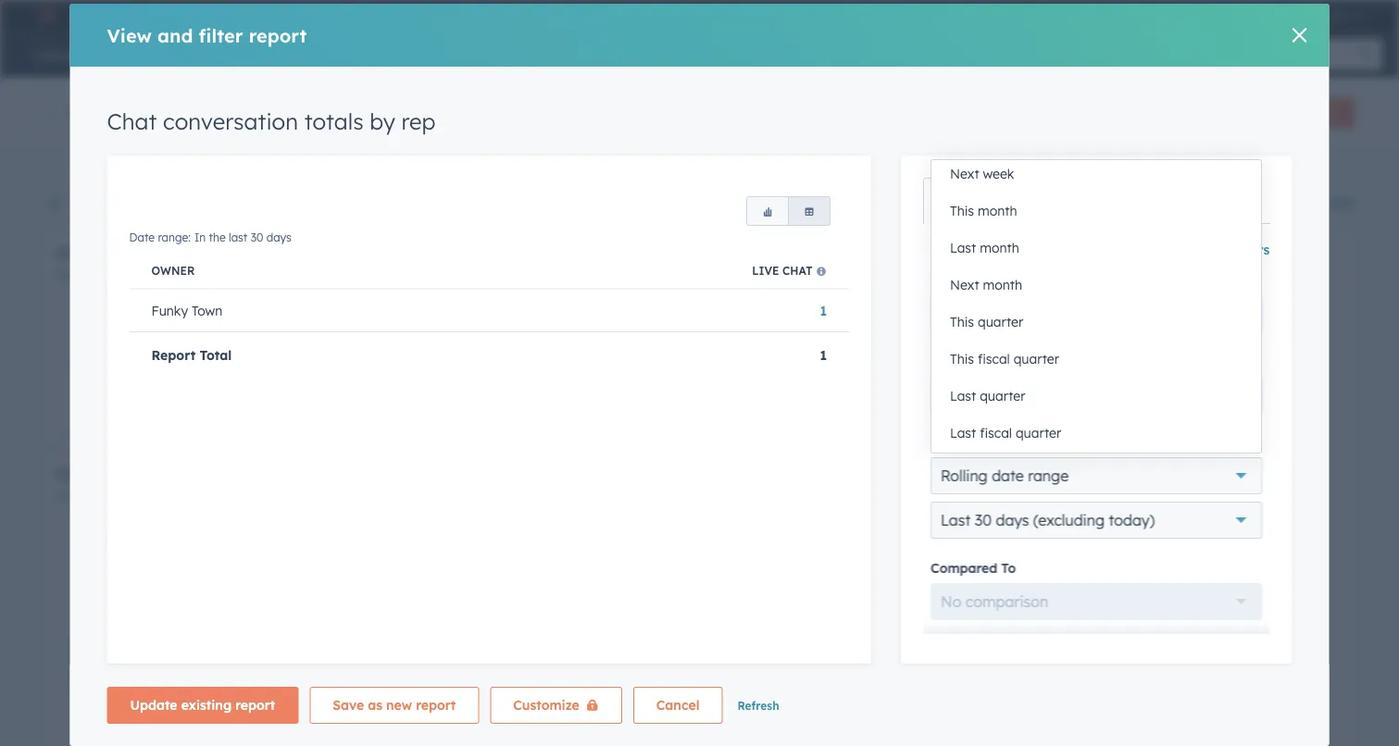 Task type: locate. For each thing, give the bounding box(es) containing it.
report right existing
[[235, 697, 275, 714]]

quarter up close image
[[1014, 351, 1059, 367]]

0 horizontal spatial conversations
[[86, 188, 165, 202]]

in inside chat conversation totals by rep dialog
[[194, 231, 206, 244]]

1 horizontal spatial live chat
[[949, 387, 1002, 401]]

count of conversations button
[[935, 286, 1344, 327]]

0 vertical spatial date range: in the last 30 days
[[129, 231, 291, 244]]

month up this quarter
[[983, 277, 1022, 293]]

quarter up this fiscal quarter
[[978, 314, 1023, 330]]

0 horizontal spatial date range: in the last 30 days
[[129, 231, 291, 244]]

1 vertical spatial fiscal
[[980, 425, 1012, 441]]

conversation inside the chat conversation totals by rep date range: in the last 30 days
[[95, 244, 191, 263]]

live chat left close image
[[949, 387, 1002, 401]]

0 vertical spatial live chat
[[752, 263, 813, 277]]

cancel button
[[633, 687, 723, 724]]

the down chat conversation totals by url
[[795, 269, 812, 282]]

average left first on the bottom left of the page
[[196, 464, 257, 483]]

last for last quarter
[[950, 388, 976, 404]]

response
[[296, 464, 362, 483]]

next
[[950, 166, 979, 182], [950, 277, 979, 293]]

in down chat conversation totals by url
[[781, 269, 792, 282]]

30 inside the chat conversation totals by rep date range: in the last 30 days
[[177, 269, 190, 282]]

last inside last 30 days (excluding today) popup button
[[941, 511, 971, 530]]

conversation
[[163, 107, 298, 135], [95, 244, 191, 263], [755, 244, 851, 263], [95, 464, 191, 483], [755, 684, 851, 702]]

next week button
[[932, 156, 1261, 193]]

0 vertical spatial conversations
[[86, 188, 165, 202]]

filters left beta
[[767, 193, 805, 209]]

live chat button
[[931, 376, 1262, 413]]

0 horizontal spatial time
[[367, 464, 400, 483]]

date range: in the last 30 days up town
[[129, 231, 291, 244]]

report right add
[[1296, 106, 1328, 120]]

1 button
[[820, 302, 827, 318]]

interactive chart image for response
[[56, 506, 684, 746]]

quarter
[[978, 314, 1023, 330], [1014, 351, 1059, 367], [980, 388, 1025, 404], [1016, 425, 1061, 441]]

live down dashboard filters
[[752, 263, 779, 277]]

totals for chat conversation totals by rep
[[304, 107, 364, 135]]

0 vertical spatial filters
[[767, 193, 805, 209]]

1 horizontal spatial conversations
[[1196, 301, 1295, 315]]

1 vertical spatial filters
[[1232, 242, 1270, 258]]

1 horizontal spatial range
[[1028, 467, 1069, 485]]

average left to
[[856, 684, 917, 702]]

1 down 1 button
[[820, 347, 827, 363]]

totals inside the chat conversation totals by rep date range: in the last 30 days
[[196, 244, 238, 263]]

filters right reset on the right
[[1232, 242, 1270, 258]]

month inside this month button
[[978, 203, 1017, 219]]

0 vertical spatial month
[[978, 203, 1017, 219]]

view and filter report
[[107, 24, 307, 47]]

menu
[[1033, 0, 1377, 30]]

fiscal for this
[[978, 351, 1010, 367]]

in up town
[[194, 231, 206, 244]]

cancel
[[656, 697, 699, 714]]

2 next from the top
[[950, 277, 979, 293]]

the right refresh
[[795, 708, 812, 722]]

1 horizontal spatial date range: in the last 30 days
[[716, 269, 878, 282]]

this down next week
[[950, 203, 974, 219]]

0 vertical spatial next
[[950, 166, 979, 182]]

last quarter button
[[932, 378, 1261, 415]]

30
[[251, 231, 263, 244], [177, 269, 190, 282], [837, 269, 850, 282], [975, 511, 992, 530], [837, 708, 850, 722]]

time left to
[[922, 684, 955, 702]]

month for this month
[[978, 203, 1017, 219]]

edit
[[1330, 194, 1355, 210]]

1 vertical spatial this
[[950, 314, 974, 330]]

next for next week
[[950, 166, 979, 182]]

chat conversation average time to close by rep date range: in the last 30 days
[[716, 684, 1068, 722]]

conversation inside 'chat conversation average first response time by rep date range:'
[[95, 464, 191, 483]]

conversation for chat conversation totals by url
[[755, 244, 851, 263]]

1 vertical spatial month
[[980, 240, 1019, 256]]

1 vertical spatial 1
[[820, 347, 827, 363]]

add
[[1271, 106, 1292, 120]]

conversation inside dialog
[[163, 107, 298, 135]]

dashboards
[[1055, 194, 1131, 210]]

customize button
[[490, 687, 622, 724]]

chat inside "element"
[[716, 244, 751, 263]]

chat conversation totals by rep date range: in the last 30 days
[[56, 244, 290, 282]]

next for next month
[[950, 277, 979, 293]]

30 inside chat conversation totals by url "element"
[[837, 269, 850, 282]]

2 vertical spatial this
[[950, 351, 974, 367]]

owner
[[86, 202, 122, 216], [151, 263, 195, 277], [931, 271, 972, 288]]

chat inside the chat conversation totals by rep date range: in the last 30 days
[[56, 244, 90, 263]]

Search HubSpot search field
[[1139, 39, 1366, 70]]

days inside chat conversation totals by url "element"
[[853, 269, 878, 282]]

as
[[368, 697, 382, 714]]

date inside the chat conversation totals by rep date range: in the last 30 days
[[56, 269, 81, 282]]

last
[[229, 231, 247, 244], [155, 269, 174, 282], [815, 269, 834, 282], [815, 708, 834, 722]]

1 horizontal spatial totals
[[304, 107, 364, 135]]

last
[[950, 240, 976, 256], [950, 388, 976, 404], [950, 425, 976, 441], [941, 511, 971, 530]]

1 horizontal spatial average
[[856, 684, 917, 702]]

average for time
[[856, 684, 917, 702]]

month
[[978, 203, 1017, 219], [980, 240, 1019, 256], [983, 277, 1022, 293]]

1 horizontal spatial filters
[[1232, 242, 1270, 258]]

fiscal down last quarter
[[980, 425, 1012, 441]]

filters inside chat conversation totals by rep dialog
[[1232, 242, 1270, 258]]

in inside chat conversation average time to close by rep date range: in the last 30 days
[[781, 708, 792, 722]]

range
[[965, 434, 1003, 451], [1028, 467, 1069, 485]]

report inside 'button'
[[235, 697, 275, 714]]

0 horizontal spatial range
[[965, 434, 1003, 451]]

help button
[[1187, 0, 1218, 30]]

interactive chart image inside chat conversation average time to close by rep element
[[716, 726, 1344, 746]]

1 this from the top
[[950, 203, 974, 219]]

1 vertical spatial conversations
[[1196, 301, 1295, 315]]

range right date
[[1028, 467, 1069, 485]]

2 vertical spatial month
[[983, 277, 1022, 293]]

the inside chat conversation totals by url "element"
[[795, 269, 812, 282]]

conversations up the chat conversation totals by rep date range: in the last 30 days
[[86, 188, 165, 202]]

search image
[[1360, 48, 1373, 61]]

0 horizontal spatial live chat
[[752, 263, 813, 277]]

conversation inside chat conversation average time to close by rep date range: in the last 30 days
[[755, 684, 851, 702]]

add report
[[1271, 106, 1328, 120]]

chat overview banner
[[44, 93, 1355, 128]]

0 vertical spatial 1
[[820, 302, 827, 318]]

everyone
[[1238, 194, 1298, 210]]

last up rolling in the bottom right of the page
[[950, 425, 976, 441]]

in right refresh
[[781, 708, 792, 722]]

owner down "url"
[[931, 271, 972, 288]]

chat overview
[[69, 100, 206, 124]]

owner up the chat conversation totals by rep date range: in the last 30 days
[[86, 202, 122, 216]]

totals inside "element"
[[856, 244, 898, 263]]

0 vertical spatial this
[[950, 203, 974, 219]]

last inside 'last month' button
[[950, 240, 976, 256]]

2 1 from the top
[[820, 347, 827, 363]]

month for last month
[[980, 240, 1019, 256]]

average inside chat conversation average time to close by rep date range: in the last 30 days
[[856, 684, 917, 702]]

30 inside chat conversation average time to close by rep date range: in the last 30 days
[[837, 708, 850, 722]]

by for chat conversation totals by rep date range: in the last 30 days
[[242, 244, 261, 263]]

month down week
[[978, 203, 1017, 219]]

1 vertical spatial average
[[856, 684, 917, 702]]

save as new report button
[[310, 687, 479, 724]]

1 vertical spatial next
[[950, 277, 979, 293]]

existing
[[181, 697, 232, 714]]

week
[[983, 166, 1014, 182]]

in
[[194, 231, 206, 244], [121, 269, 132, 282], [781, 269, 792, 282], [781, 708, 792, 722]]

1 vertical spatial live
[[949, 387, 972, 401]]

last inside last fiscal quarter button
[[950, 425, 976, 441]]

this month
[[950, 203, 1017, 219]]

and
[[157, 24, 193, 47]]

1 next from the top
[[950, 166, 979, 182]]

conversations owner
[[86, 188, 165, 216]]

range: inside 'chat conversation average first response time by rep date range:'
[[84, 489, 117, 503]]

chat for chat overview
[[69, 100, 112, 124]]

0 vertical spatial fiscal
[[978, 351, 1010, 367]]

0 horizontal spatial owner
[[86, 202, 122, 216]]

filters
[[767, 193, 805, 209], [1232, 242, 1270, 258]]

live chat inside live chat popup button
[[949, 387, 1002, 401]]

of
[[1178, 301, 1193, 315]]

interactive chart image
[[56, 286, 684, 431], [56, 506, 684, 746], [716, 726, 1344, 746]]

3 this from the top
[[950, 351, 974, 367]]

menu containing funky
[[1033, 0, 1377, 30]]

the up the funky on the top of the page
[[135, 269, 152, 282]]

next up filters
[[950, 166, 979, 182]]

date
[[992, 467, 1024, 485]]

count of conversations
[[1134, 301, 1295, 315]]

chat inside 'chat conversation average first response time by rep date range:'
[[56, 464, 90, 483]]

1
[[820, 302, 827, 318], [820, 347, 827, 363]]

interactive chart image inside chat conversation totals by rep element
[[56, 286, 684, 431]]

group
[[746, 196, 831, 226]]

last 30 days (excluding today) button
[[931, 502, 1262, 539]]

report right filter
[[249, 24, 307, 47]]

live
[[752, 263, 779, 277], [949, 387, 972, 401]]

fiscal up last quarter
[[978, 351, 1010, 367]]

time inside 'chat conversation average first response time by rep date range:'
[[367, 464, 400, 483]]

hubspot image
[[33, 4, 56, 26]]

last down rolling in the bottom right of the page
[[941, 511, 971, 530]]

0 horizontal spatial average
[[196, 464, 257, 483]]

1 vertical spatial range
[[1028, 467, 1069, 485]]

everyone can edit
[[1238, 194, 1355, 210]]

conversations inside button
[[1196, 301, 1295, 315]]

the inside chat conversation totals by rep dialog
[[209, 231, 226, 244]]

filters link
[[924, 179, 1015, 223]]

month inside next month button
[[983, 277, 1022, 293]]

2 horizontal spatial owner
[[931, 271, 972, 288]]

last inside last quarter button
[[950, 388, 976, 404]]

chat for chat conversation totals by url
[[716, 244, 751, 263]]

date inside 'chat conversation average first response time by rep date range:'
[[56, 489, 81, 503]]

notifications image
[[1256, 8, 1273, 25]]

this up source
[[950, 314, 974, 330]]

live chat
[[752, 263, 813, 277], [949, 387, 1002, 401]]

update
[[130, 697, 177, 714]]

1 vertical spatial date range: in the last 30 days
[[716, 269, 878, 282]]

to
[[959, 684, 974, 702]]

interactive chart image inside 'chat conversation average first response time by rep' element
[[56, 506, 684, 746]]

(excluding
[[1033, 511, 1105, 530]]

this for this month
[[950, 203, 974, 219]]

0 vertical spatial time
[[367, 464, 400, 483]]

date range: in the last 30 days inside chat conversation totals by rep dialog
[[129, 231, 291, 244]]

average inside 'chat conversation average first response time by rep date range:'
[[196, 464, 257, 483]]

overview
[[118, 100, 206, 124]]

report
[[151, 347, 196, 363]]

funky button
[[1284, 0, 1375, 30]]

last inside the chat conversation totals by rep date range: in the last 30 days
[[155, 269, 174, 282]]

1 horizontal spatial live
[[949, 387, 972, 401]]

by inside the chat conversation totals by rep date range: in the last 30 days
[[242, 244, 261, 263]]

by inside dialog
[[370, 107, 395, 135]]

last month button
[[932, 230, 1261, 267]]

2 horizontal spatial totals
[[856, 244, 898, 263]]

1 vertical spatial time
[[922, 684, 955, 702]]

save as new report
[[333, 697, 456, 714]]

comparison
[[966, 593, 1048, 611]]

chat conversation totals by url element
[[705, 231, 1356, 662]]

0 vertical spatial live
[[752, 263, 779, 277]]

0 horizontal spatial filters
[[767, 193, 805, 209]]

the
[[209, 231, 226, 244], [135, 269, 152, 282], [795, 269, 812, 282], [795, 708, 812, 722]]

1 down chat conversation totals by url
[[820, 302, 827, 318]]

funky
[[1316, 7, 1347, 22]]

range: inside chat conversation average time to close by rep date range: in the last 30 days
[[744, 708, 777, 722]]

1 horizontal spatial time
[[922, 684, 955, 702]]

conversation inside "element"
[[755, 244, 851, 263]]

manage dashboards
[[998, 194, 1131, 210]]

conversation for chat conversation totals by rep date range: in the last 30 days
[[95, 244, 191, 263]]

2 this from the top
[[950, 314, 974, 330]]

last down source
[[950, 388, 976, 404]]

next up search
[[950, 277, 979, 293]]

range inside popup button
[[1028, 467, 1069, 485]]

conversations
[[86, 188, 165, 202], [1196, 301, 1295, 315]]

chat inside banner
[[69, 100, 112, 124]]

the up town
[[209, 231, 226, 244]]

1 horizontal spatial owner
[[151, 263, 195, 277]]

by inside "element"
[[903, 244, 921, 263]]

chat inside chat conversation average time to close by rep date range: in the last 30 days
[[716, 684, 751, 702]]

totals for chat conversation totals by rep date range: in the last 30 days
[[196, 244, 238, 263]]

quarter down close image
[[1016, 425, 1061, 441]]

1 vertical spatial live chat
[[949, 387, 1002, 401]]

totals
[[304, 107, 364, 135], [196, 244, 238, 263], [856, 244, 898, 263]]

last down this month
[[950, 240, 976, 256]]

date
[[129, 231, 155, 244], [56, 269, 81, 282], [716, 269, 741, 282], [931, 434, 961, 451], [56, 489, 81, 503], [716, 708, 741, 722]]

owner up the funky on the top of the page
[[151, 263, 195, 277]]

live chat down chat conversation totals by url
[[752, 263, 813, 277]]

None button
[[746, 196, 789, 226], [788, 196, 831, 226], [746, 196, 789, 226], [788, 196, 831, 226]]

report right the new
[[416, 697, 456, 714]]

last for last month
[[950, 240, 976, 256]]

last inside chat conversation totals by url "element"
[[815, 269, 834, 282]]

range up rolling in the bottom right of the page
[[965, 434, 1003, 451]]

0 horizontal spatial totals
[[196, 244, 238, 263]]

quarter down this fiscal quarter
[[980, 388, 1025, 404]]

by inside chat conversation average time to close by rep date range: in the last 30 days
[[1021, 684, 1039, 702]]

in down conversations owner
[[121, 269, 132, 282]]

month up the next month
[[980, 240, 1019, 256]]

dashboard filters
[[692, 193, 805, 209]]

chat conversation average first response time by rep element
[[44, 452, 695, 746]]

time right response
[[367, 464, 400, 483]]

totals inside dialog
[[304, 107, 364, 135]]

compared
[[931, 560, 997, 577]]

reset filters
[[1193, 242, 1270, 258]]

this down this quarter
[[950, 351, 974, 367]]

by inside 'chat conversation average first response time by rep date range:'
[[404, 464, 423, 483]]

date range: in the last 30 days up 1 button
[[716, 269, 878, 282]]

month inside 'last month' button
[[980, 240, 1019, 256]]

total
[[199, 347, 232, 363]]

date inside chat conversation average time to close by rep date range: in the last 30 days
[[716, 708, 741, 722]]

conversations down the reset filters button at the right top
[[1196, 301, 1295, 315]]

0 vertical spatial average
[[196, 464, 257, 483]]

30 inside last 30 days (excluding today) popup button
[[975, 511, 992, 530]]

rep inside 'chat conversation average first response time by rep date range:'
[[427, 464, 452, 483]]

live down source
[[949, 387, 972, 401]]



Task type: vqa. For each thing, say whether or not it's contained in the screenshot.
the Search ICON
yes



Task type: describe. For each thing, give the bounding box(es) containing it.
last fiscal quarter
[[950, 425, 1061, 441]]

chat conversation average first response time by rep date range:
[[56, 464, 452, 503]]

by for chat conversation totals by url
[[903, 244, 921, 263]]

next month
[[950, 277, 1022, 293]]

reset
[[1193, 242, 1229, 258]]

add report button
[[1256, 98, 1355, 128]]

by for chat conversation totals by rep
[[370, 107, 395, 135]]

rep inside dialog
[[402, 107, 436, 135]]

chat conversation totals by rep dialog
[[70, 4, 1329, 746]]

days inside chat conversation average time to close by rep date range: in the last 30 days
[[853, 708, 878, 722]]

next week
[[950, 166, 1014, 182]]

chat conversation totals by rep
[[107, 107, 436, 135]]

dashboard filters button
[[672, 191, 805, 214]]

this for this fiscal quarter
[[950, 351, 974, 367]]

owner inside conversations owner
[[86, 202, 122, 216]]

report total
[[151, 347, 232, 363]]

chat for chat conversation totals by rep
[[107, 107, 157, 135]]

owner for source
[[931, 271, 972, 288]]

first
[[261, 464, 291, 483]]

live inside popup button
[[949, 387, 972, 401]]

reset filters button
[[1193, 239, 1270, 261]]

time inside chat conversation average time to close by rep date range: in the last 30 days
[[922, 684, 955, 702]]

update existing report
[[130, 697, 275, 714]]

last inside chat conversation average time to close by rep date range: in the last 30 days
[[815, 708, 834, 722]]

average for first
[[196, 464, 257, 483]]

everyone can edit button
[[1238, 191, 1355, 213]]

upgrade
[[1056, 8, 1105, 24]]

funky town image
[[1295, 6, 1312, 23]]

report inside button
[[416, 697, 456, 714]]

next month button
[[932, 267, 1261, 304]]

0 vertical spatial range
[[965, 434, 1003, 451]]

last for last 30 days (excluding today)
[[941, 511, 971, 530]]

1 1 from the top
[[820, 302, 827, 318]]

save
[[333, 697, 364, 714]]

refresh
[[737, 699, 779, 713]]

dashboard
[[692, 193, 763, 209]]

range: inside chat conversation totals by url "element"
[[744, 269, 777, 282]]

manage dashboards button
[[998, 191, 1131, 213]]

filters
[[950, 193, 990, 209]]

manage
[[998, 194, 1051, 210]]

marketplaces button
[[1144, 0, 1183, 30]]

compared to
[[931, 560, 1016, 577]]

search
[[941, 304, 989, 322]]

range: inside chat conversation totals by rep dialog
[[158, 231, 191, 244]]

no comparison
[[941, 593, 1048, 611]]

interactive chart image for to
[[716, 726, 1344, 746]]

no comparison button
[[931, 584, 1262, 621]]

chat overview button
[[69, 99, 230, 125]]

last inside chat conversation totals by rep dialog
[[229, 231, 247, 244]]

this fiscal quarter
[[950, 351, 1059, 367]]

this month button
[[932, 193, 1261, 230]]

rep inside chat conversation average time to close by rep date range: in the last 30 days
[[1044, 684, 1068, 702]]

close
[[979, 684, 1016, 702]]

rep inside the chat conversation totals by rep date range: in the last 30 days
[[265, 244, 290, 263]]

date range: in the last 30 days inside chat conversation totals by url "element"
[[716, 269, 878, 282]]

days inside the chat conversation totals by rep date range: in the last 30 days
[[193, 269, 218, 282]]

chat for chat conversation totals by rep date range: in the last 30 days
[[56, 244, 90, 263]]

chat conversation totals by url
[[716, 244, 956, 263]]

marketplaces image
[[1155, 8, 1172, 25]]

totals for chat conversation totals by url
[[856, 244, 898, 263]]

count
[[1134, 301, 1174, 315]]

chat for chat conversation average time to close by rep date range: in the last 30 days
[[716, 684, 751, 702]]

conversation for chat conversation totals by rep
[[163, 107, 298, 135]]

close image
[[1011, 390, 1019, 397]]

customize
[[513, 697, 579, 714]]

this quarter button
[[932, 304, 1261, 341]]

beta
[[820, 196, 844, 208]]

help image
[[1194, 8, 1211, 25]]

funky
[[151, 302, 188, 318]]

the inside chat conversation average time to close by rep date range: in the last 30 days
[[795, 708, 812, 722]]

the inside the chat conversation totals by rep date range: in the last 30 days
[[135, 269, 152, 282]]

filter
[[199, 24, 243, 47]]

date range
[[931, 434, 1003, 451]]

last for last fiscal quarter
[[950, 425, 976, 441]]

fiscal for last
[[980, 425, 1012, 441]]

conversation for chat conversation average time to close by rep date range: in the last 30 days
[[755, 684, 851, 702]]

this quarter
[[950, 314, 1023, 330]]

update existing report button
[[107, 687, 298, 724]]

url
[[925, 244, 956, 263]]

to
[[1001, 560, 1016, 577]]

interactive chart image for rep
[[56, 286, 684, 431]]

owner for report total
[[151, 263, 195, 277]]

no
[[941, 593, 962, 611]]

chat for chat conversation average first response time by rep date range:
[[56, 464, 90, 483]]

chat conversation average time to close by rep element
[[705, 671, 1356, 746]]

view
[[107, 24, 152, 47]]

funky town
[[151, 302, 223, 318]]

last quarter
[[950, 388, 1025, 404]]

range: inside the chat conversation totals by rep date range: in the last 30 days
[[84, 269, 117, 282]]

hubspot link
[[22, 4, 69, 26]]

days inside popup button
[[996, 511, 1029, 530]]

new
[[386, 697, 412, 714]]

close image
[[1292, 28, 1307, 43]]

calling icon image
[[1117, 7, 1133, 24]]

search button
[[931, 295, 1262, 332]]

this for this quarter
[[950, 314, 974, 330]]

chat conversation totals by rep element
[[44, 231, 695, 443]]

rolling
[[941, 467, 988, 485]]

conversation for chat conversation average first response time by rep date range:
[[95, 464, 191, 483]]

rolling date range button
[[931, 458, 1262, 495]]

in inside chat conversation totals by url "element"
[[781, 269, 792, 282]]

0 horizontal spatial live
[[752, 263, 779, 277]]

in inside the chat conversation totals by rep date range: in the last 30 days
[[121, 269, 132, 282]]

month for next month
[[983, 277, 1022, 293]]

calling icon button
[[1109, 3, 1141, 27]]

town
[[192, 302, 223, 318]]

last fiscal quarter button
[[932, 415, 1261, 452]]

source
[[931, 353, 975, 369]]

group inside chat conversation totals by rep dialog
[[746, 196, 831, 226]]

report inside popup button
[[1296, 106, 1328, 120]]

can
[[1302, 194, 1326, 210]]

upgrade image
[[1035, 8, 1052, 25]]

settings image
[[1225, 8, 1242, 25]]

filters for reset filters
[[1232, 242, 1270, 258]]

filters for dashboard filters
[[767, 193, 805, 209]]

this fiscal quarter button
[[932, 341, 1261, 378]]

date inside chat conversation totals by url "element"
[[716, 269, 741, 282]]

rolling date range
[[941, 467, 1069, 485]]

search button
[[1351, 39, 1382, 70]]

last month
[[950, 240, 1019, 256]]



